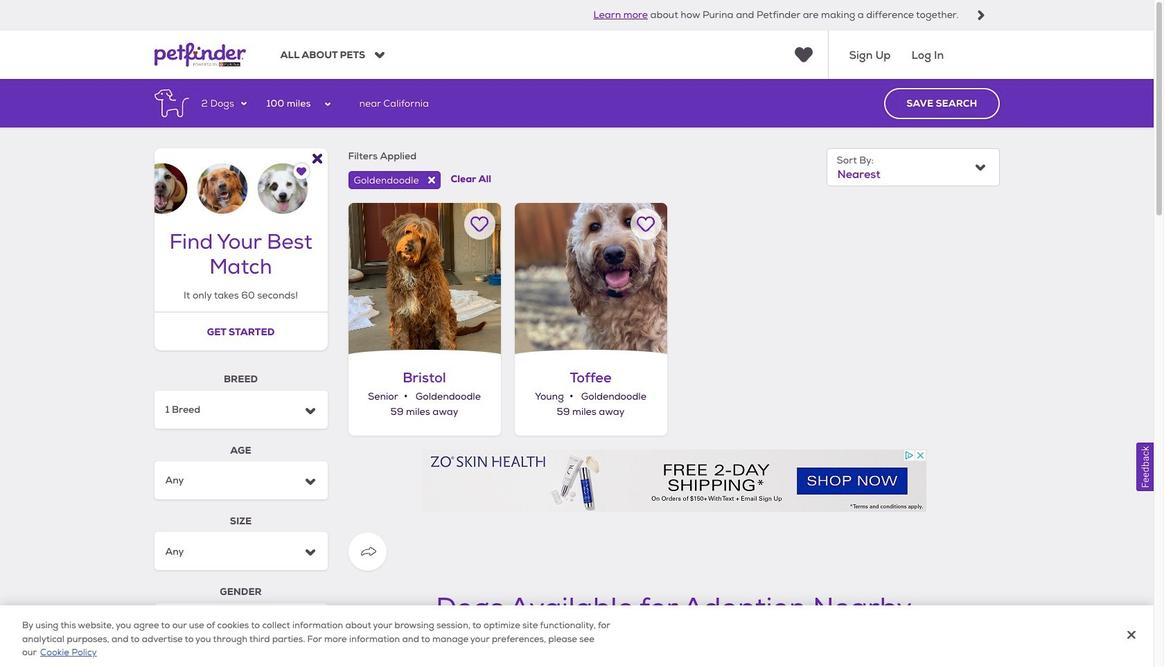 Task type: vqa. For each thing, say whether or not it's contained in the screenshot.
location search suggestions list box
no



Task type: describe. For each thing, give the bounding box(es) containing it.
crush, adoptable dog, senior female rat terrier mix, madera, ca. image
[[348, 643, 501, 668]]

buttercup, adoptable dog, adult female husky, oakhurst, ca. image
[[515, 643, 667, 668]]

petfinder home image
[[154, 31, 246, 79]]

advertisement element
[[422, 450, 926, 512]]



Task type: locate. For each thing, give the bounding box(es) containing it.
main content
[[0, 79, 1154, 668]]

potential dog matches image
[[154, 149, 328, 214]]

privacy alert dialog
[[0, 606, 1154, 668]]

toffee, adoptable dog, young male goldendoodle, 59 miles away. image
[[515, 203, 667, 355]]

bristol, adoptable dog, senior female goldendoodle, 59 miles away. image
[[348, 203, 501, 355]]



